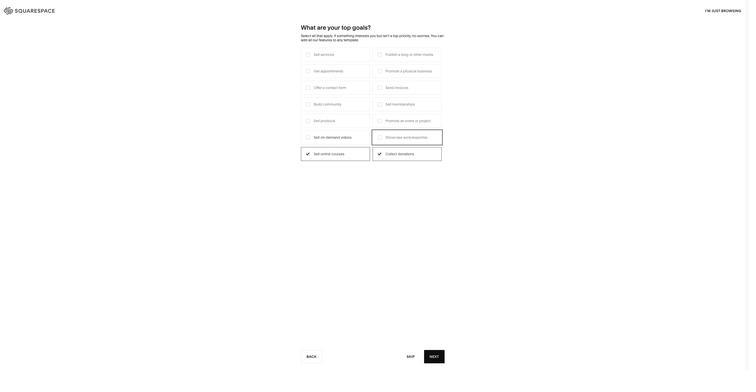Task type: describe. For each thing, give the bounding box(es) containing it.
community
[[323, 102, 341, 106]]

template.
[[344, 38, 359, 42]]

courses
[[331, 152, 344, 156]]

a for promote a physical business
[[400, 69, 402, 73]]

nature & animals
[[377, 76, 405, 81]]

no
[[412, 34, 416, 38]]

or for blog
[[409, 52, 413, 57]]

& for decor
[[388, 69, 390, 73]]

animals
[[392, 76, 405, 81]]

media & podcasts
[[325, 84, 354, 88]]

an
[[400, 119, 404, 123]]

sell for sell services
[[314, 52, 320, 57]]

weddings
[[325, 98, 342, 103]]

all left that
[[312, 34, 316, 38]]

offer a contact form
[[314, 85, 346, 90]]

home & decor link
[[377, 69, 406, 73]]

goals?
[[352, 24, 371, 31]]

isn't
[[383, 34, 389, 38]]

squarespace logo link
[[10, 6, 156, 14]]

publish
[[386, 52, 397, 57]]

professional services
[[273, 76, 308, 81]]

sell for sell on-demand videos
[[314, 135, 320, 140]]

estate
[[333, 106, 343, 110]]

properties
[[347, 106, 364, 110]]

sell services
[[314, 52, 334, 57]]

select
[[301, 34, 311, 38]]

nature & animals link
[[377, 76, 410, 81]]

i'm just browsing link
[[705, 4, 741, 18]]

you
[[370, 34, 376, 38]]

or for event
[[415, 119, 418, 123]]

if
[[334, 34, 336, 38]]

a inside what are your top goals? select all that apply. if something interests you but isn't a top priority, no worries. you can add all our features to any template.
[[390, 34, 392, 38]]

decor
[[391, 69, 401, 73]]

appointments
[[321, 69, 343, 73]]

0 vertical spatial top
[[341, 24, 351, 31]]

are
[[317, 24, 326, 31]]

products
[[321, 119, 335, 123]]

demand
[[326, 135, 340, 140]]

promote a physical business
[[386, 69, 432, 73]]

just
[[711, 9, 720, 13]]

get
[[314, 69, 320, 73]]

to
[[333, 38, 336, 42]]

real estate & properties link
[[325, 106, 369, 110]]

i'm
[[705, 9, 711, 13]]

skip
[[407, 354, 415, 359]]

sell for sell memberships
[[386, 102, 391, 106]]

project
[[419, 119, 431, 123]]

any
[[337, 38, 343, 42]]

features
[[319, 38, 332, 42]]

real estate & properties
[[325, 106, 364, 110]]

can
[[438, 34, 444, 38]]

1 vertical spatial top
[[393, 34, 398, 38]]

get appointments
[[314, 69, 343, 73]]

apply.
[[323, 34, 333, 38]]

send
[[386, 85, 394, 90]]

fitness link
[[377, 84, 394, 88]]

& for animals
[[389, 76, 391, 81]]

services
[[321, 52, 334, 57]]

sell on-demand videos
[[314, 135, 352, 140]]

home
[[377, 69, 387, 73]]

build
[[314, 102, 322, 106]]

what are your top goals? select all that apply. if something interests you but isn't a top priority, no worries. you can add all our features to any template.
[[301, 24, 444, 42]]

promote for promote a physical business
[[386, 69, 399, 73]]

restaurants link
[[325, 76, 349, 81]]

professional
[[273, 76, 293, 81]]

non-
[[296, 91, 304, 95]]

media
[[423, 52, 433, 57]]

memberships
[[392, 102, 415, 106]]

blog
[[401, 52, 408, 57]]

media & podcasts link
[[325, 84, 359, 88]]

interests
[[355, 34, 369, 38]]



Task type: vqa. For each thing, say whether or not it's contained in the screenshot.
media & podcasts on the left top of page
yes



Task type: locate. For each thing, give the bounding box(es) containing it.
promote for promote an event or project
[[386, 119, 399, 123]]

i'm just browsing
[[705, 9, 741, 13]]

0 vertical spatial or
[[409, 52, 413, 57]]

sell online courses
[[314, 152, 344, 156]]

nature
[[377, 76, 388, 81]]

other
[[413, 52, 422, 57]]

1 vertical spatial promote
[[386, 119, 399, 123]]

a left blog
[[398, 52, 400, 57]]

form
[[339, 85, 346, 90]]

videos
[[341, 135, 352, 140]]

1 vertical spatial or
[[415, 119, 418, 123]]

events
[[325, 91, 336, 95]]

& left form
[[336, 84, 339, 88]]

sell memberships
[[386, 102, 415, 106]]

1 promote from the top
[[386, 69, 399, 73]]

1 horizontal spatial or
[[415, 119, 418, 123]]

something
[[337, 34, 354, 38]]

collect
[[386, 152, 397, 156]]

collect donations
[[386, 152, 414, 156]]

profits
[[304, 91, 314, 95]]

1 horizontal spatial top
[[393, 34, 398, 38]]

log             in link
[[726, 8, 739, 12]]

sell left services
[[314, 52, 320, 57]]

sell for sell products
[[314, 119, 320, 123]]

our
[[313, 38, 318, 42]]

& right home at the top of page
[[388, 69, 390, 73]]

a for publish a blog or other media
[[398, 52, 400, 57]]

log
[[726, 8, 734, 12]]

next
[[429, 354, 439, 359]]

squarespace logo image
[[10, 6, 68, 14]]

all left our
[[308, 38, 312, 42]]

a up animals
[[400, 69, 402, 73]]

physical
[[403, 69, 417, 73]]

podcasts
[[339, 84, 354, 88]]

showcase
[[386, 135, 402, 140]]

travel link
[[325, 69, 340, 73]]

sell left on-
[[314, 135, 320, 140]]

contact
[[325, 85, 338, 90]]

back
[[307, 354, 317, 359]]

or right blog
[[409, 52, 413, 57]]

showcase work/expertise
[[386, 135, 428, 140]]

a right the offer
[[323, 85, 325, 90]]

sell products
[[314, 119, 335, 123]]

top right isn't
[[393, 34, 398, 38]]

real
[[325, 106, 332, 110]]

community & non-profits link
[[273, 91, 319, 95]]

or
[[409, 52, 413, 57], [415, 119, 418, 123]]

professional services link
[[273, 76, 313, 81]]

media
[[325, 84, 335, 88]]

offer
[[314, 85, 322, 90]]

&
[[388, 69, 390, 73], [389, 76, 391, 81], [336, 84, 339, 88], [293, 91, 295, 95], [344, 106, 346, 110]]

top up something
[[341, 24, 351, 31]]

sell
[[314, 52, 320, 57], [386, 102, 391, 106], [314, 119, 320, 123], [314, 135, 320, 140], [314, 152, 320, 156]]

online
[[321, 152, 331, 156]]

worries.
[[417, 34, 430, 38]]

a
[[390, 34, 392, 38], [398, 52, 400, 57], [400, 69, 402, 73], [323, 85, 325, 90]]

promote left an on the top right
[[386, 119, 399, 123]]

2 promote from the top
[[386, 119, 399, 123]]

fitness
[[377, 84, 389, 88]]

promote
[[386, 69, 399, 73], [386, 119, 399, 123]]

a right isn't
[[390, 34, 392, 38]]

sell left online at top
[[314, 152, 320, 156]]

0 horizontal spatial or
[[409, 52, 413, 57]]

home & decor
[[377, 69, 401, 73]]

restaurants
[[325, 76, 344, 81]]

all
[[312, 34, 316, 38], [308, 38, 312, 42]]

on-
[[321, 135, 326, 140]]

browsing
[[721, 9, 741, 13]]

event
[[405, 119, 414, 123]]

sell left the memberships
[[386, 102, 391, 106]]

in
[[735, 8, 739, 12]]

your
[[327, 24, 340, 31]]

0 horizontal spatial top
[[341, 24, 351, 31]]

next button
[[424, 350, 444, 363]]

that
[[316, 34, 323, 38]]

or right event
[[415, 119, 418, 123]]

a for offer a contact form
[[323, 85, 325, 90]]

top
[[341, 24, 351, 31], [393, 34, 398, 38]]

business
[[417, 69, 432, 73]]

you
[[431, 34, 437, 38]]

& right nature
[[389, 76, 391, 81]]

send invoices
[[386, 85, 408, 90]]

promote an event or project
[[386, 119, 431, 123]]

& left non-
[[293, 91, 295, 95]]

publish a blog or other media
[[386, 52, 433, 57]]

build community
[[314, 102, 341, 106]]

& right estate
[[344, 106, 346, 110]]

& for non-
[[293, 91, 295, 95]]

but
[[377, 34, 382, 38]]

& for podcasts
[[336, 84, 339, 88]]

travel
[[325, 69, 335, 73]]

add
[[301, 38, 307, 42]]

sell for sell online courses
[[314, 152, 320, 156]]

invoices
[[395, 85, 408, 90]]

log             in
[[726, 8, 739, 12]]

services
[[294, 76, 308, 81]]

back button
[[301, 350, 322, 363]]

sell left products
[[314, 119, 320, 123]]

donations
[[398, 152, 414, 156]]

promote up "nature & animals"
[[386, 69, 399, 73]]

work/expertise
[[403, 135, 428, 140]]

community
[[273, 91, 292, 95]]

0 vertical spatial promote
[[386, 69, 399, 73]]



